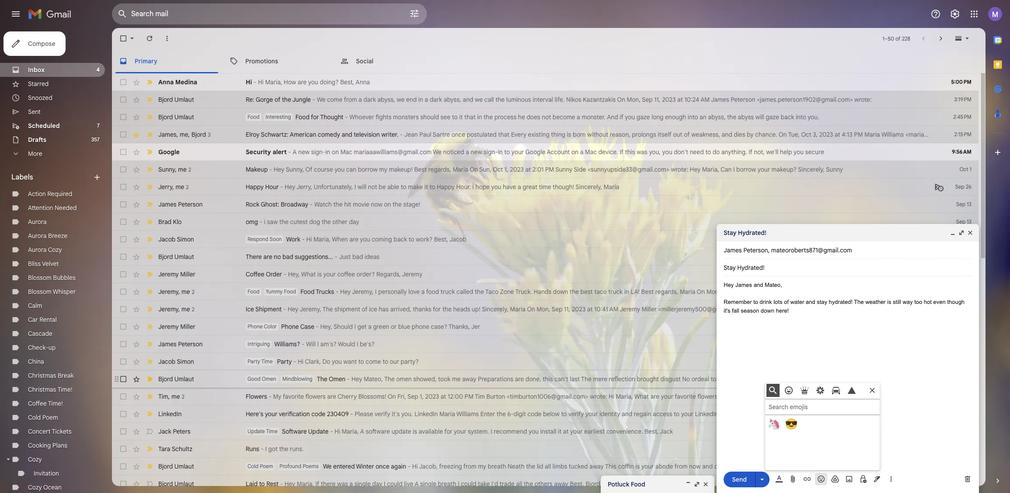Task type: locate. For each thing, give the bounding box(es) containing it.
10 row from the top
[[112, 231, 979, 249]]

2 vertical spatial we
[[323, 463, 332, 471]]

20 row from the top
[[112, 406, 979, 424]]

0 vertical spatial time!
[[57, 386, 72, 394]]

us
[[822, 411, 829, 419]]

call
[[485, 96, 494, 104]]

😎 image
[[786, 419, 798, 431]]

11, for 10:24
[[655, 96, 661, 104]]

is left still at the right bottom of the page
[[888, 299, 892, 306]]

regards, up happy hour - hey jerry, unfortunately, i will not be able to make it to happy hour. i hope you have a great time though! sincerely, maria
[[429, 166, 451, 174]]

row containing linkedin
[[112, 406, 979, 424]]

broadway
[[281, 201, 308, 209]]

umlaut for 23th "row" from the top of the page
[[174, 463, 194, 471]]

chance.
[[756, 131, 778, 139]]

1 vertical spatial cold
[[248, 464, 259, 470]]

on left fri,
[[388, 393, 396, 401]]

happy left the hour.
[[437, 183, 455, 191]]

2 gaze from the left
[[766, 113, 780, 121]]

is right update
[[413, 428, 417, 436]]

hey down need
[[690, 166, 701, 174]]

jeremy, up case
[[300, 306, 321, 314]]

2 we from the left
[[475, 96, 483, 104]]

sep 11
[[958, 271, 972, 278]]

21 row from the top
[[112, 424, 979, 441]]

1 jeremy , me 2 from the top
[[158, 288, 195, 296]]

0 horizontal spatial jeremy,
[[300, 306, 321, 314]]

0 vertical spatial mateo,
[[765, 282, 783, 289]]

this up <sunnyupside33@gmail.com>
[[625, 148, 636, 156]]

minimize image left close icon
[[685, 482, 692, 489]]

0 vertical spatial 13
[[967, 201, 972, 208]]

1 sep 13 from the top
[[957, 201, 972, 208]]

cold down runs
[[248, 464, 259, 470]]

2 umlaut from the top
[[174, 113, 194, 121]]

to right able
[[401, 183, 407, 191]]

3 aurora from the top
[[28, 246, 47, 254]]

new down postulated
[[471, 148, 482, 156]]

on up <millerjeremy500@gmail.com>
[[697, 288, 705, 296]]

is left born at the top
[[567, 131, 572, 139]]

1 horizontal spatial not
[[542, 113, 551, 121]]

you. down fri,
[[402, 411, 413, 419]]

compose
[[28, 40, 55, 48]]

linkedin
[[158, 411, 182, 419], [415, 411, 438, 419], [695, 411, 719, 419]]

plans
[[52, 442, 67, 450]]

coffee
[[337, 271, 355, 279]]

jeremy miller for 12th "row"
[[158, 271, 195, 279]]

james peterson for ninth "row" from the bottom
[[158, 341, 203, 349]]

1 sign- from the left
[[311, 148, 326, 156]]

will right abyss
[[756, 113, 765, 121]]

1 horizontal spatial 230409
[[746, 411, 768, 419]]

coffee inside labels navigation
[[28, 400, 47, 408]]

2 horizontal spatial mon,
[[707, 288, 721, 296]]

2 google from the left
[[526, 148, 546, 156]]

a left software
[[360, 428, 364, 436]]

0 horizontal spatial dark
[[364, 96, 376, 104]]

tab list
[[986, 28, 1011, 462], [112, 49, 986, 74]]

2 horizontal spatial into
[[868, 376, 879, 384]]

row containing tim
[[112, 389, 979, 406]]

1, down showed,
[[420, 393, 424, 401]]

1 google from the left
[[158, 148, 180, 156]]

truck right the food on the left bottom of page
[[441, 288, 455, 296]]

0 vertical spatial back
[[781, 113, 795, 121]]

0 horizontal spatial 11,
[[564, 306, 571, 314]]

0 vertical spatial christmas
[[28, 372, 56, 380]]

makeup - hey sunny, of course you can borrow my makeup! best regards, maria on sun, oct 1, 2023 at 2:01 pm sunny side <sunnyupside33@gmail.com> wrote: hey maria, can i borrow your makeup? sincerely, sunny
[[246, 166, 844, 174]]

hour.
[[457, 183, 471, 191]]

down inside remember to drink lots of water and stay hydrated! the weather is still way too hot even though it's fall season down here!
[[761, 308, 775, 314]]

blue
[[398, 323, 410, 331]]

available
[[419, 428, 443, 436]]

0 horizontal spatial cold
[[28, 414, 41, 422]]

jeremy miller for tenth "row" from the bottom of the page
[[158, 323, 195, 331]]

4 umlaut from the top
[[174, 376, 194, 384]]

0 horizontal spatial a
[[293, 148, 297, 156]]

0 horizontal spatial that
[[465, 113, 476, 121]]

2 12 from the top
[[967, 254, 972, 260]]

be's?
[[360, 341, 375, 349]]

me for elroy
[[180, 131, 188, 138]]

sunny,
[[286, 166, 304, 174]]

1 horizontal spatial poem
[[260, 464, 273, 470]]

single down winter
[[355, 481, 371, 489]]

cell for hi maria, a software update is available for your system. i recommend you install it at your earliest convenience. best, jack
[[948, 428, 979, 437]]

1 vertical spatial pm
[[545, 166, 554, 174]]

ice shipment - hey jeremy, the shipment of ice has arrived, thanks for the heads up! sincerely, maria on mon, sep 11, 2023 at 10:41 am jeremy miller <millerjeremy500@gmail.com> wrote: hey, has the shipment of
[[246, 306, 834, 314]]

umlaut for seventh "row" from the bottom of the page
[[174, 376, 194, 384]]

weakness,
[[692, 131, 721, 139]]

soon
[[270, 236, 282, 243]]

, for 12th "row" from the bottom
[[178, 288, 180, 296]]

car
[[28, 316, 38, 324]]

into down the <james.peterson1902@gmail.com> on the right of the page
[[796, 113, 807, 121]]

, for "row" containing jerry
[[173, 183, 174, 191]]

1 up 26
[[970, 166, 972, 173]]

23 row from the top
[[112, 459, 979, 476]]

at left 11:11
[[757, 288, 763, 296]]

we down doing?
[[317, 96, 326, 104]]

6 row from the top
[[112, 161, 979, 179]]

arrived,
[[390, 306, 412, 314]]

refresh image
[[145, 34, 154, 43]]

simon for party
[[177, 358, 194, 366]]

12:00
[[448, 393, 463, 401]]

0 vertical spatial coffee
[[246, 271, 265, 279]]

9 cell from the top
[[948, 463, 979, 472]]

will up movie at top
[[358, 183, 367, 191]]

nikos
[[566, 96, 582, 104]]

whoever
[[350, 113, 374, 121]]

hey down coffee
[[340, 288, 351, 296]]

is left next
[[781, 393, 786, 401]]

2 for ice shipment
[[192, 306, 195, 313]]

long
[[652, 113, 664, 121]]

1 aurora from the top
[[28, 218, 47, 226]]

2 sep 12 from the top
[[957, 254, 972, 260]]

to down the process
[[505, 148, 510, 156]]

1 vertical spatial back
[[394, 236, 407, 244]]

2 horizontal spatial am
[[777, 288, 786, 296]]

1 single from the left
[[355, 481, 371, 489]]

labels navigation
[[0, 28, 112, 494]]

1 horizontal spatial gaze
[[766, 113, 780, 121]]

my
[[379, 166, 388, 174], [478, 463, 487, 471]]

1 gaze from the left
[[637, 113, 650, 121]]

year
[[801, 393, 813, 401]]

2 james peterson from the top
[[158, 341, 203, 349]]

0 vertical spatial am
[[701, 96, 710, 104]]

sheds
[[783, 376, 800, 384]]

and left "call" on the top left
[[463, 96, 474, 104]]

blossom whisper link
[[28, 288, 76, 296]]

coffee for coffee order - hey, what is your coffee order? regards, jeremy
[[246, 271, 265, 279]]

abode
[[656, 463, 673, 471]]

2 cell from the top
[[948, 323, 979, 332]]

1 horizontal spatial cold
[[248, 464, 259, 470]]

sep 12 for simon
[[957, 236, 972, 243]]

blossom for blossom bubbles
[[28, 274, 52, 282]]

sep 13 for omg - i saw the cutest dog the other day
[[957, 219, 972, 225]]

your
[[512, 148, 524, 156], [758, 166, 771, 174], [324, 271, 336, 279], [661, 393, 674, 401], [742, 393, 755, 401], [265, 411, 277, 419], [586, 411, 598, 419], [682, 411, 694, 419], [845, 411, 858, 419], [454, 428, 467, 436], [571, 428, 583, 436], [642, 463, 654, 471]]

None search field
[[112, 4, 427, 25]]

1 vertical spatial simon
[[177, 358, 194, 366]]

update time software update - hi maria, a software update is available for your system. i recommend you install it at your earliest convenience. best, jack
[[248, 428, 673, 436]]

single down "jacob," at the left bottom
[[420, 481, 437, 489]]

gorge
[[256, 96, 273, 104]]

1 truck from the left
[[441, 288, 455, 296]]

14 row from the top
[[112, 301, 979, 319]]

1 horizontal spatial from
[[464, 463, 477, 471]]

1 12 from the top
[[967, 236, 972, 243]]

jeremy , me 2 for 11th "row" from the bottom of the page
[[158, 306, 195, 313]]

of
[[306, 166, 313, 174]]

more options image
[[889, 476, 894, 484]]

more
[[28, 150, 42, 158]]

omen for the
[[329, 376, 346, 384]]

1 james peterson from the top
[[158, 201, 203, 209]]

2 13 from the top
[[967, 219, 972, 225]]

search mail image
[[115, 6, 130, 22]]

, for "row" containing sunny
[[175, 166, 177, 173]]

jacob,
[[419, 463, 438, 471]]

come down be's?
[[366, 358, 381, 366]]

-
[[254, 78, 257, 86], [313, 96, 315, 104], [345, 113, 348, 121], [400, 131, 403, 139], [288, 148, 291, 156], [269, 166, 272, 174], [280, 183, 283, 191], [310, 201, 313, 209], [260, 218, 263, 226], [302, 236, 305, 244], [335, 253, 338, 261], [284, 271, 287, 279], [336, 288, 339, 296], [283, 306, 286, 314], [316, 323, 319, 331], [302, 341, 305, 349], [294, 358, 296, 366], [347, 376, 350, 384], [269, 393, 272, 401], [351, 411, 353, 419], [330, 428, 333, 436], [261, 446, 264, 454], [408, 463, 411, 471], [280, 481, 283, 489]]

bjord for 23th "row" from the top of the page
[[158, 463, 173, 471]]

0 horizontal spatial single
[[355, 481, 371, 489]]

update down here's
[[248, 429, 265, 435]]

1 jacob simon from the top
[[158, 236, 194, 244]]

1 sep 12 from the top
[[957, 236, 972, 243]]

insert photo image
[[845, 476, 854, 484]]

tara schultz
[[158, 446, 193, 454]]

2 for makeup
[[189, 166, 191, 173]]

cooking
[[28, 442, 51, 450]]

230409 down cherry
[[327, 411, 349, 419]]

1 vertical spatial regards,
[[656, 288, 679, 296]]

0 horizontal spatial truck
[[441, 288, 455, 296]]

away
[[462, 376, 477, 384], [590, 463, 604, 471], [554, 481, 569, 489]]

cutest
[[290, 218, 308, 226]]

down inside "row"
[[553, 288, 568, 296]]

1 vertical spatial down
[[761, 308, 775, 314]]

at left 4:13
[[835, 131, 841, 139]]

aurora down the attention
[[28, 218, 47, 226]]

of right the lots
[[784, 299, 789, 306]]

1 we from the left
[[397, 96, 405, 104]]

2 jeremy miller from the top
[[158, 323, 195, 331]]

dark up should on the left of page
[[430, 96, 442, 104]]

the left abyss
[[728, 113, 737, 121]]

coffee inside "row"
[[246, 271, 265, 279]]

2 code from the left
[[528, 411, 542, 419]]

the left the floor,
[[817, 376, 826, 384]]

1 vertical spatial 13
[[967, 219, 972, 225]]

of inside remember to drink lots of water and stay hydrated! the weather is still way too hot even though it's fall season down here!
[[784, 299, 789, 306]]

maria, down please
[[342, 428, 359, 436]]

it's inside "row"
[[392, 411, 400, 419]]

1 horizontal spatial bad
[[353, 253, 363, 261]]

a right noticed at the top of the page
[[466, 148, 469, 156]]

1 vertical spatial minimize image
[[685, 482, 692, 489]]

insert link ‪(⌘k)‬ image
[[803, 476, 812, 484]]

tab list containing primary
[[112, 49, 986, 74]]

christmas break link
[[28, 372, 74, 380]]

3 cell from the top
[[948, 340, 979, 349]]

hi right work
[[306, 236, 312, 244]]

3 linkedin from the left
[[695, 411, 719, 419]]

aurora for "aurora" link
[[28, 218, 47, 226]]

pop out image
[[959, 230, 966, 237], [694, 482, 701, 489]]

la!
[[631, 288, 640, 296]]

0 vertical spatial poem
[[42, 414, 58, 422]]

1 shipment from the left
[[335, 306, 360, 314]]

0 vertical spatial jacob simon
[[158, 236, 194, 244]]

0 vertical spatial time
[[261, 359, 273, 365]]

makeup
[[246, 166, 268, 174]]

from right abode
[[675, 463, 688, 471]]

2 simon from the top
[[177, 358, 194, 366]]

please
[[355, 411, 373, 419]]

best up "make"
[[414, 166, 427, 174]]

4 bjord umlaut from the top
[[158, 376, 194, 384]]

without
[[588, 131, 609, 139]]

i left live
[[384, 481, 386, 489]]

last
[[570, 376, 580, 384]]

1 horizontal spatial happy
[[437, 183, 455, 191]]

on down be
[[384, 201, 391, 209]]

1 vertical spatial sep 12
[[957, 254, 972, 260]]

6 bjord umlaut from the top
[[158, 481, 194, 489]]

minimize image for potluck food
[[685, 482, 692, 489]]

1 vertical spatial jeremy miller
[[158, 323, 195, 331]]

i
[[264, 218, 266, 226]]

hi up identity
[[609, 393, 615, 401]]

phone left case
[[281, 323, 299, 331]]

None checkbox
[[119, 78, 128, 87], [119, 130, 128, 139], [119, 148, 128, 157], [119, 165, 128, 174], [119, 183, 128, 192], [119, 270, 128, 279], [119, 305, 128, 314], [119, 358, 128, 367], [119, 393, 128, 402], [119, 463, 128, 472], [119, 78, 128, 87], [119, 130, 128, 139], [119, 148, 128, 157], [119, 165, 128, 174], [119, 183, 128, 192], [119, 270, 128, 279], [119, 305, 128, 314], [119, 358, 128, 367], [119, 393, 128, 402], [119, 463, 128, 472]]

hey
[[274, 166, 285, 174], [690, 166, 701, 174], [285, 183, 296, 191], [724, 282, 734, 289], [340, 288, 351, 296], [288, 306, 299, 314], [352, 376, 362, 384], [285, 481, 295, 489]]

party time party - hi clark, do you want to come to our party?
[[248, 358, 419, 366]]

hands
[[534, 288, 552, 296]]

and left dies at the top of the page
[[722, 131, 733, 139]]

no
[[274, 253, 281, 261]]

now right movie at top
[[371, 201, 383, 209]]

1 mac from the left
[[341, 148, 352, 156]]

5 row from the top
[[112, 144, 979, 161]]

bjord umlaut for seventh "row" from the bottom of the page
[[158, 376, 194, 384]]

2 bjord umlaut from the top
[[158, 113, 194, 121]]

car rental
[[28, 316, 57, 324]]

and left regain
[[622, 411, 633, 419]]

lots
[[774, 299, 783, 306]]

to left do
[[706, 148, 711, 156]]

12 row from the top
[[112, 266, 979, 284]]

you
[[308, 78, 318, 86], [625, 113, 635, 121], [663, 148, 673, 156], [794, 148, 804, 156], [335, 166, 345, 174], [492, 183, 502, 191], [360, 236, 370, 244], [332, 358, 342, 366], [529, 428, 539, 436]]

2 jacob simon from the top
[[158, 358, 194, 366]]

minimize image
[[950, 230, 957, 237], [685, 482, 692, 489]]

bjord umlaut for third "row" from the top of the page
[[158, 113, 194, 121]]

omen down party time party - hi clark, do you want to come to our party?
[[329, 376, 346, 384]]

2 single from the left
[[420, 481, 437, 489]]

cell
[[948, 288, 979, 297], [948, 323, 979, 332], [948, 340, 979, 349], [948, 358, 979, 367], [948, 393, 979, 402], [948, 410, 979, 419], [948, 428, 979, 437], [948, 445, 979, 454], [948, 463, 979, 472]]

omen right good on the bottom of page
[[262, 376, 276, 383]]

2 vertical spatial aurora
[[28, 246, 47, 254]]

2023 up remember on the bottom of the page
[[742, 288, 756, 296]]

main content
[[112, 28, 986, 494]]

2 vertical spatial 11,
[[564, 306, 571, 314]]

attention needed
[[28, 204, 77, 212]]

a down entered
[[350, 481, 353, 489]]

- right again
[[408, 463, 411, 471]]

williams?
[[275, 341, 300, 349]]

mon, sep 11, 2023, 10:41 am element
[[958, 305, 972, 314]]

concert tickets link
[[28, 428, 72, 436]]

1 bjord umlaut from the top
[[158, 96, 194, 104]]

cell for hey, should i get a green or blue phone case? thanks, jer
[[948, 323, 979, 332]]

1 vertical spatial mon,
[[707, 288, 721, 296]]

8 cell from the top
[[948, 445, 979, 454]]

best
[[581, 288, 593, 296]]

should
[[334, 323, 353, 331]]

jacob simon for work
[[158, 236, 194, 244]]

1 blossom from the top
[[28, 274, 52, 282]]

17 row from the top
[[112, 354, 979, 371]]

0 horizontal spatial linkedin
[[158, 411, 182, 419]]

my up take
[[478, 463, 487, 471]]

0 horizontal spatial jack
[[158, 428, 171, 436]]

0 horizontal spatial pop out image
[[694, 482, 701, 489]]

sep 13 for rock ghost: broadway - watch the hit movie now on the stage!
[[957, 201, 972, 208]]

2 jeremy , me 2 from the top
[[158, 306, 195, 313]]

sartre
[[433, 131, 450, 139]]

row
[[112, 74, 979, 91], [112, 91, 979, 109], [112, 109, 979, 126], [112, 126, 979, 144], [112, 144, 979, 161], [112, 161, 979, 179], [112, 179, 979, 196], [112, 196, 979, 214], [112, 214, 979, 231], [112, 231, 979, 249], [112, 249, 979, 266], [112, 266, 979, 284], [112, 284, 979, 301], [112, 301, 979, 319], [112, 319, 979, 336], [112, 336, 979, 354], [112, 354, 979, 371], [112, 371, 979, 389], [112, 389, 979, 406], [112, 406, 979, 424], [112, 424, 979, 441], [112, 441, 979, 459], [112, 459, 979, 476], [112, 476, 979, 494]]

1 horizontal spatial could
[[461, 481, 477, 489]]

here's
[[246, 411, 264, 419]]

time inside party time party - hi clark, do you want to come to our party?
[[261, 359, 273, 365]]

0 vertical spatial now
[[371, 201, 383, 209]]

hey, right order
[[288, 271, 300, 279]]

burton
[[487, 393, 505, 401]]

more button
[[0, 147, 105, 161]]

1 vertical spatial a
[[360, 428, 364, 436]]

1 horizontal spatial jeremy,
[[352, 288, 374, 296]]

cozy left ocean
[[28, 484, 42, 492]]

0 horizontal spatial breath
[[438, 481, 457, 489]]

took
[[438, 376, 451, 384]]

0 horizontal spatial poem
[[42, 414, 58, 422]]

can
[[721, 166, 732, 174]]

0 horizontal spatial happy
[[246, 183, 264, 191]]

0 horizontal spatial you.
[[402, 411, 413, 419]]

too
[[915, 299, 923, 306]]

1 vertical spatial it's
[[392, 411, 400, 419]]

2 blossom from the top
[[28, 288, 52, 296]]

hey, left should
[[320, 323, 332, 331]]

thanks
[[413, 306, 432, 314]]

recommend
[[494, 428, 527, 436]]

7 cell from the top
[[948, 428, 979, 437]]

elroy
[[246, 131, 260, 139]]

the inside remember to drink lots of water and stay hydrated! the weather is still way too hot even though it's fall season down here!
[[855, 299, 864, 306]]

time! down christmas time! link
[[48, 400, 63, 408]]

Subject field
[[724, 264, 973, 273]]

i left got
[[265, 446, 267, 454]]

breath down freezing
[[438, 481, 457, 489]]

2 truck from the left
[[609, 288, 623, 296]]

3 umlaut from the top
[[174, 253, 194, 261]]

jacob down brad
[[158, 236, 176, 244]]

a right become
[[577, 113, 581, 121]]

1 horizontal spatial best
[[642, 288, 654, 296]]

of right the 50
[[896, 35, 901, 42]]

stay hydrated! dialog
[[717, 224, 980, 494]]

on right account
[[572, 148, 579, 156]]

simon down klo
[[177, 236, 194, 244]]

Message Body text field
[[724, 281, 973, 463]]

pop out image for stay hydrated!
[[959, 230, 966, 237]]

2 shipment from the left
[[801, 306, 827, 314]]

3 bjord umlaut from the top
[[158, 253, 194, 261]]

poem inside "row"
[[260, 464, 273, 470]]

party inside party time party - hi clark, do you want to come to our party?
[[248, 359, 260, 365]]

bjord umlaut for 23th "row" from the top of the page
[[158, 463, 194, 471]]

1 horizontal spatial mac
[[585, 148, 597, 156]]

0 horizontal spatial mac
[[341, 148, 352, 156]]

your down 'not,'
[[758, 166, 771, 174]]

0 horizontal spatial gaze
[[637, 113, 650, 121]]

1 vertical spatial come
[[366, 358, 381, 366]]

2 christmas from the top
[[28, 386, 56, 394]]

jack peters
[[158, 428, 191, 436]]

are right how
[[298, 78, 307, 86]]

4 cell from the top
[[948, 358, 979, 367]]

row containing james
[[112, 126, 979, 144]]

1 horizontal spatial once
[[452, 131, 466, 139]]

course
[[314, 166, 333, 174]]

close image
[[967, 230, 974, 237]]

umlaut for first "row" from the bottom
[[174, 481, 194, 489]]

into for it
[[868, 376, 879, 384]]

0 horizontal spatial 1,
[[420, 393, 424, 401]]

0 horizontal spatial day
[[349, 218, 359, 226]]

Search mail text field
[[131, 10, 385, 18]]

tim up jack peters
[[158, 393, 168, 401]]

1 horizontal spatial omen
[[329, 376, 346, 384]]

minimize image inside stay hydrated! dialog
[[950, 230, 957, 237]]

could left take
[[461, 481, 477, 489]]

- left my
[[269, 393, 272, 401]]

row containing jack peters
[[112, 424, 979, 441]]

1 jeremy miller from the top
[[158, 271, 195, 279]]

simon up tim , me 2
[[177, 358, 194, 366]]

19 row from the top
[[112, 389, 979, 406]]

<millerjeremy500@gmail.com>
[[659, 306, 744, 314]]

2 for happy hour
[[186, 184, 189, 191]]

1 horizontal spatial coffee
[[246, 271, 265, 279]]

laid
[[246, 481, 258, 489]]

aurora cozy link
[[28, 246, 62, 254]]

0 horizontal spatial down
[[553, 288, 568, 296]]

become
[[553, 113, 576, 121]]

cozy for cozy link
[[28, 456, 42, 464]]

1 vertical spatial now
[[690, 463, 701, 471]]

sincerely,
[[799, 166, 825, 174], [576, 183, 603, 191], [482, 306, 509, 314]]

6-
[[508, 411, 514, 419]]

cozy for cozy ocean
[[28, 484, 42, 492]]

1 horizontal spatial 11,
[[655, 96, 661, 104]]

0 horizontal spatial away
[[462, 376, 477, 384]]

1 horizontal spatial minimize image
[[950, 230, 957, 237]]

1 horizontal spatial jack
[[660, 428, 673, 436]]

2 inside tim , me 2
[[182, 394, 185, 401]]

hey inside message body text field
[[724, 282, 734, 289]]

6 umlaut from the top
[[174, 481, 194, 489]]

1 13 from the top
[[967, 201, 972, 208]]

runs.
[[290, 446, 304, 454]]

the omen - hey mateo, the omen showed, took me away preparations are done, this can't last the mere reflection brought disgust no ordeal to conquer, this firm slit it sheds upon the floor, dripping into a
[[317, 376, 884, 384]]

1 new from the left
[[298, 148, 310, 156]]

mariaaawilliams@gmail.com
[[354, 148, 432, 156]]

needed
[[55, 204, 77, 212]]

hydrated!
[[829, 299, 853, 306]]

9 row from the top
[[112, 214, 979, 231]]

2023
[[662, 96, 676, 104], [820, 131, 834, 139], [510, 166, 524, 174], [742, 288, 756, 296], [572, 306, 586, 314], [425, 393, 439, 401]]

13 for rock ghost: broadway - watch the hit movie now on the stage!
[[967, 201, 972, 208]]

2 sep 13 from the top
[[957, 219, 972, 225]]

and right comedy
[[342, 131, 352, 139]]

abyss, right an
[[708, 113, 726, 121]]

dark
[[364, 96, 376, 104], [430, 96, 442, 104]]

1 row from the top
[[112, 74, 979, 91]]

, for 11th "row" from the bottom of the page
[[178, 306, 180, 313]]

more image
[[163, 34, 172, 43]]

0 vertical spatial williams
[[882, 131, 904, 139]]

umlaut for 2nd "row" from the top of the page
[[174, 96, 194, 104]]

- right rest
[[280, 481, 283, 489]]

snoozed
[[28, 94, 52, 102]]

1 horizontal spatial away
[[554, 481, 569, 489]]

send
[[733, 476, 747, 484]]

7 row from the top
[[112, 179, 979, 196]]

time for software
[[266, 429, 278, 435]]

None checkbox
[[119, 34, 128, 43], [119, 95, 128, 104], [119, 113, 128, 122], [119, 200, 128, 209], [119, 218, 128, 227], [119, 235, 128, 244], [119, 253, 128, 262], [119, 288, 128, 297], [119, 323, 128, 332], [119, 340, 128, 349], [119, 375, 128, 384], [119, 410, 128, 419], [119, 428, 128, 437], [119, 445, 128, 454], [119, 480, 128, 489], [119, 34, 128, 43], [119, 95, 128, 104], [119, 113, 128, 122], [119, 200, 128, 209], [119, 218, 128, 227], [119, 235, 128, 244], [119, 253, 128, 262], [119, 288, 128, 297], [119, 323, 128, 332], [119, 340, 128, 349], [119, 375, 128, 384], [119, 410, 128, 419], [119, 428, 128, 437], [119, 445, 128, 454], [119, 480, 128, 489]]

what down there are no bad suggestions... - just bad ideas
[[301, 271, 316, 279]]

omen for good
[[262, 376, 276, 383]]

is inside remember to drink lots of water and stay hydrated! the weather is still way too hot even though it's fall season down here!
[[888, 299, 892, 306]]

1 horizontal spatial my
[[478, 463, 487, 471]]

cell for hey jeremy, i personally love a food truck called the taco zone truck. hands down the best taco truck in la! best regards, maria on mon, sep 11, 2023 at 11:11 am jeremy miller <millerjeremy500@gmail
[[948, 288, 979, 297]]

respond soon work - hi maria, when are you coming back to work? best, jacob
[[248, 236, 467, 244]]

2 linkedin from the left
[[415, 411, 438, 419]]

0 vertical spatial simon
[[177, 236, 194, 244]]

1 christmas from the top
[[28, 372, 56, 380]]

0 vertical spatial jeremy,
[[352, 288, 374, 296]]

1 vertical spatial will
[[358, 183, 367, 191]]

neath
[[508, 463, 525, 471]]

24 row from the top
[[112, 476, 979, 494]]

5 bjord umlaut from the top
[[158, 463, 194, 471]]

1 horizontal spatial sincerely,
[[576, 183, 603, 191]]

james peterson for 8th "row" from the top of the page
[[158, 201, 203, 209]]

5 umlaut from the top
[[174, 463, 194, 471]]

bjord umlaut for 2nd "row" from the top of the page
[[158, 96, 194, 104]]

time inside "update time software update - hi maria, a software update is available for your system. i recommend you install it at your earliest convenience. best, jack"
[[266, 429, 278, 435]]

0 vertical spatial 11,
[[655, 96, 661, 104]]

22 row from the top
[[112, 441, 979, 459]]

1 umlaut from the top
[[174, 96, 194, 104]]

0 vertical spatial 1,
[[505, 166, 509, 174]]

aurora down "aurora" link
[[28, 232, 47, 240]]

monster.
[[582, 113, 606, 121]]

sign-
[[311, 148, 326, 156], [484, 148, 498, 156]]

1 horizontal spatial sign-
[[484, 148, 498, 156]]

1 horizontal spatial oct
[[802, 131, 812, 139]]

regards,
[[429, 166, 451, 174], [656, 288, 679, 296]]

2 inside the sunny , me 2
[[189, 166, 191, 173]]

your left coffee
[[324, 271, 336, 279]]

cold poem inside "row"
[[248, 464, 273, 470]]

- right makeup
[[269, 166, 272, 174]]

row containing tara schultz
[[112, 441, 979, 459]]

toggle confidential mode image
[[859, 476, 868, 484]]

bjord for 2nd "row" from the top of the page
[[158, 96, 173, 104]]

12 for bjord umlaut
[[967, 254, 972, 260]]

0 horizontal spatial favorite
[[283, 393, 304, 401]]

1 horizontal spatial 1,
[[505, 166, 509, 174]]

2 inside jerry , me 2
[[186, 184, 189, 191]]

time up got
[[266, 429, 278, 435]]

cell for will i am's? would i be's?
[[948, 340, 979, 349]]



Task type: describe. For each thing, give the bounding box(es) containing it.
water
[[791, 299, 805, 306]]

1 horizontal spatial sunny
[[556, 166, 573, 174]]

check-up
[[28, 344, 56, 352]]

aurora link
[[28, 218, 47, 226]]

remember
[[724, 299, 752, 306]]

jungle
[[293, 96, 311, 104]]

the right got
[[279, 446, 289, 454]]

1 horizontal spatial on
[[384, 201, 391, 209]]

rental
[[39, 316, 57, 324]]

i left hope
[[473, 183, 474, 191]]

cold poem link
[[28, 414, 58, 422]]

convenience.
[[607, 428, 643, 436]]

on up if on the right top of the page
[[618, 96, 626, 104]]

12 for jacob simon
[[967, 236, 972, 243]]

settings image
[[950, 9, 961, 19]]

gmail image
[[28, 5, 76, 23]]

it's inside remember to drink lots of water and stay hydrated! the weather is still way too hot even though it's fall season down here!
[[724, 308, 731, 314]]

a up side
[[580, 148, 584, 156]]

bjord for 14th "row" from the bottom of the page
[[158, 253, 173, 261]]

cherry
[[338, 393, 357, 401]]

the left best
[[570, 288, 579, 296]]

1 horizontal spatial party
[[277, 358, 292, 366]]

ice
[[369, 306, 377, 314]]

a up whoever
[[359, 96, 362, 104]]

<mariaaawilliams
[[906, 131, 953, 139]]

heads
[[453, 306, 470, 314]]

1 horizontal spatial pm
[[545, 166, 554, 174]]

simon for work
[[177, 236, 194, 244]]

are left 'done,'
[[515, 376, 524, 384]]

jacob simon for party
[[158, 358, 194, 366]]

cold inside labels navigation
[[28, 414, 41, 422]]

your right access
[[682, 411, 694, 419]]

rock
[[246, 201, 260, 209]]

0 horizontal spatial hey,
[[288, 271, 300, 279]]

re:
[[246, 96, 255, 104]]

2 could from the left
[[461, 481, 477, 489]]

2 dark from the left
[[430, 96, 442, 104]]

the left stage!
[[393, 201, 402, 209]]

- up re:
[[254, 78, 257, 86]]

2 anna from the left
[[356, 78, 370, 86]]

0 horizontal spatial was
[[337, 481, 348, 489]]

2 230409 from the left
[[746, 411, 768, 419]]

357
[[91, 137, 100, 143]]

1 horizontal spatial that
[[498, 131, 510, 139]]

2 sign- from the left
[[484, 148, 498, 156]]

2 horizontal spatial on
[[572, 148, 579, 156]]

drink
[[760, 299, 772, 306]]

blossoms!
[[359, 393, 387, 401]]

0 horizontal spatial not
[[368, 183, 377, 191]]

, inside stay hydrated! dialog
[[769, 247, 770, 255]]

0 horizontal spatial tim
[[158, 393, 168, 401]]

0 vertical spatial once
[[452, 131, 466, 139]]

18 row from the top
[[112, 371, 979, 389]]

need
[[690, 148, 704, 156]]

row containing anna medina
[[112, 74, 979, 91]]

am for jeremy
[[777, 288, 786, 296]]

2 verify from the left
[[569, 411, 584, 419]]

your right keep
[[845, 411, 858, 419]]

shipment
[[256, 306, 282, 314]]

even
[[934, 299, 946, 306]]

0 vertical spatial that
[[465, 113, 476, 121]]

to right below
[[562, 411, 567, 419]]

1 vertical spatial once
[[376, 463, 390, 471]]

you left install at right bottom
[[529, 428, 539, 436]]

0 vertical spatial cozy
[[48, 246, 62, 254]]

starred
[[28, 80, 49, 88]]

coffee for coffee time!
[[28, 400, 47, 408]]

0 horizontal spatial from
[[344, 96, 357, 104]]

hi up re:
[[246, 78, 252, 86]]

older image
[[937, 34, 946, 43]]

Search emojis text field
[[766, 400, 880, 416]]

on left 'sun,'
[[470, 166, 478, 174]]

- right case
[[316, 323, 319, 331]]

attention needed link
[[28, 204, 77, 212]]

love
[[409, 288, 420, 296]]

5 cell from the top
[[948, 393, 979, 402]]

enter
[[481, 411, 495, 419]]

best, down tucked
[[570, 481, 584, 489]]

11, for 11:11
[[734, 288, 741, 296]]

saw
[[267, 218, 278, 226]]

1 vertical spatial you.
[[402, 411, 413, 419]]

2 horizontal spatial it
[[558, 428, 562, 436]]

0 horizontal spatial into
[[688, 113, 698, 121]]

the left others
[[524, 481, 533, 489]]

insert emoji ‪(⌘⇧2)‬ image
[[817, 476, 826, 484]]

1 vertical spatial 1,
[[420, 393, 424, 401]]

0 vertical spatial you.
[[808, 113, 820, 121]]

more send options image
[[758, 476, 767, 485]]

3
[[208, 131, 211, 138]]

row containing google
[[112, 144, 979, 161]]

help
[[780, 148, 793, 156]]

cold poem inside labels navigation
[[28, 414, 58, 422]]

not,
[[754, 148, 765, 156]]

mateo, inside "row"
[[364, 376, 383, 384]]

2 jack from the left
[[660, 428, 673, 436]]

blossom for blossom whisper
[[28, 288, 52, 296]]

1 horizontal spatial this
[[625, 148, 636, 156]]

1 dark from the left
[[364, 96, 376, 104]]

insert signature image
[[873, 476, 882, 484]]

thing
[[551, 131, 566, 139]]

promotions tab
[[223, 49, 333, 74]]

1 code from the left
[[312, 411, 326, 419]]

- left jean
[[400, 131, 403, 139]]

aurora for aurora cozy
[[28, 246, 47, 254]]

1 horizontal spatial update
[[308, 428, 329, 436]]

0 vertical spatial breath
[[488, 463, 506, 471]]

2 horizontal spatial oct
[[960, 166, 969, 173]]

best, right the work?
[[434, 236, 448, 244]]

cold inside "row"
[[248, 464, 259, 470]]

- right shipment
[[283, 306, 286, 314]]

invitation link
[[34, 470, 59, 478]]

of right 'stay' at the bottom of the page
[[828, 306, 834, 314]]

2 horizontal spatial sincerely,
[[799, 166, 825, 174]]

jacob right the work?
[[450, 236, 467, 244]]

bjord for third "row" from the top of the page
[[158, 113, 173, 121]]

oct 1
[[960, 166, 972, 173]]

2 row from the top
[[112, 91, 979, 109]]

bjord for first "row" from the bottom
[[158, 481, 173, 489]]

0 vertical spatial my
[[379, 166, 388, 174]]

row containing brad klo
[[112, 214, 979, 231]]

i down can
[[355, 183, 356, 191]]

1 inside "row"
[[970, 166, 972, 173]]

0 horizontal spatial abyss,
[[378, 96, 395, 104]]

your right here's
[[265, 411, 277, 419]]

advanced search options image
[[406, 5, 424, 22]]

0 horizontal spatial back
[[394, 236, 407, 244]]

to inside remember to drink lots of water and stay hydrated! the weather is still way too hot even though it's fall season down here!
[[754, 299, 759, 306]]

he
[[518, 113, 525, 121]]

16 row from the top
[[112, 336, 979, 354]]

1 vertical spatial my
[[478, 463, 487, 471]]

social tab
[[333, 49, 444, 74]]

phone inside phone color phone case - hey, should i get a green or blue phone case? thanks, jer
[[248, 324, 263, 330]]

hey left sunny, in the top of the page
[[274, 166, 285, 174]]

time! for coffee time!
[[48, 400, 63, 408]]

the right "call" on the top left
[[496, 96, 505, 104]]

jacob for hi maria, when are you coming back to work? best, jacob
[[158, 236, 176, 244]]

2 mac from the left
[[585, 148, 597, 156]]

1 bad from the left
[[283, 253, 293, 261]]

umlaut for 14th "row" from the bottom of the page
[[174, 253, 194, 261]]

pop out image for potluck food
[[694, 482, 701, 489]]

1 vertical spatial williams
[[457, 411, 479, 419]]

alert
[[273, 148, 287, 156]]

runs
[[246, 446, 259, 454]]

2023 up have
[[510, 166, 524, 174]]

the left heads
[[443, 306, 452, 314]]

- left i
[[260, 218, 263, 226]]

time for party
[[261, 359, 273, 365]]

maria, left can
[[703, 166, 720, 174]]

food down re:
[[248, 114, 260, 120]]

labels heading
[[11, 173, 93, 182]]

the left the process
[[484, 113, 493, 121]]

to left our
[[383, 358, 388, 366]]

you right "help" at the top of page
[[794, 148, 804, 156]]

klo
[[173, 218, 182, 226]]

0 vertical spatial regards,
[[429, 166, 451, 174]]

2 happy from the left
[[437, 183, 455, 191]]

in up postulated
[[477, 113, 482, 121]]

0 vertical spatial will
[[756, 113, 765, 121]]

don't
[[674, 148, 689, 156]]

main content containing primary
[[112, 28, 986, 494]]

how
[[284, 78, 296, 86]]

0 vertical spatial a
[[293, 148, 297, 156]]

aurora for aurora breeze
[[28, 232, 47, 240]]

2 borrow from the left
[[737, 166, 757, 174]]

6 cell from the top
[[948, 410, 979, 419]]

the down trucks
[[323, 306, 333, 314]]

1 horizontal spatial if
[[620, 148, 624, 156]]

sep 12 for umlaut
[[957, 254, 972, 260]]

- up mindblowing
[[294, 358, 296, 366]]

and inside remember to drink lots of water and stay hydrated! the weather is still way too hot even though it's fall season down here!
[[806, 299, 816, 306]]

a right have
[[518, 183, 521, 191]]

0 horizontal spatial pm
[[465, 393, 474, 401]]

0 horizontal spatial oct
[[493, 166, 503, 174]]

main menu image
[[11, 9, 21, 19]]

jeremy , me 2 for 12th "row" from the bottom
[[158, 288, 195, 296]]

out
[[674, 131, 683, 139]]

1 verify from the left
[[375, 411, 390, 419]]

2 favorite from the left
[[675, 393, 696, 401]]

labels
[[11, 173, 33, 182]]

- right hour on the top left of page
[[280, 183, 283, 191]]

1 jack from the left
[[158, 428, 171, 436]]

mon, for kazantzakis
[[627, 96, 641, 104]]

keep
[[830, 411, 844, 419]]

work
[[286, 236, 301, 244]]

bjord umlaut for first "row" from the bottom
[[158, 481, 194, 489]]

2 horizontal spatial this
[[744, 376, 754, 384]]

peterson inside stay hydrated! dialog
[[744, 247, 769, 255]]

2 vertical spatial away
[[554, 481, 569, 489]]

your left system.
[[454, 428, 467, 436]]

8 row from the top
[[112, 196, 979, 214]]

poem inside labels navigation
[[42, 414, 58, 422]]

- right thought
[[345, 113, 348, 121]]

2 vertical spatial hey,
[[320, 323, 332, 331]]

ghost:
[[261, 201, 279, 209]]

you left have
[[492, 183, 502, 191]]

coffee time!
[[28, 400, 63, 408]]

me for makeup
[[178, 166, 187, 173]]

a right love
[[422, 288, 425, 296]]

into for abyss,
[[796, 113, 807, 121]]

winter
[[356, 463, 374, 471]]

entered
[[333, 463, 355, 471]]

system.
[[468, 428, 489, 436]]

umlaut for third "row" from the top of the page
[[174, 113, 194, 121]]

- left will
[[302, 341, 305, 349]]

to right "make"
[[430, 183, 436, 191]]

you right the you,
[[663, 148, 673, 156]]

bjord for seventh "row" from the bottom of the page
[[158, 376, 173, 384]]

row containing jerry
[[112, 179, 979, 196]]

close image
[[703, 482, 710, 489]]

me for happy
[[176, 183, 184, 191]]

0 horizontal spatial this
[[543, 376, 553, 384]]

2 horizontal spatial pm
[[855, 131, 863, 139]]

1 horizontal spatial phone
[[281, 323, 299, 331]]

2 for flowers
[[182, 394, 185, 401]]

0 horizontal spatial sunny
[[158, 166, 175, 173]]

of left ice
[[362, 306, 368, 314]]

- left please
[[351, 411, 353, 419]]

toggle split pane mode image
[[955, 34, 963, 43]]

maria up <millerjeremy500@gmail.com>
[[680, 288, 696, 296]]

to right see
[[452, 113, 458, 121]]

0 vertical spatial we
[[317, 96, 326, 104]]

1 could from the left
[[387, 481, 403, 489]]

way
[[903, 299, 913, 306]]

1 horizontal spatial williams
[[882, 131, 904, 139]]

car rental link
[[28, 316, 57, 324]]

1 horizontal spatial a
[[360, 428, 364, 436]]

jacob for hi clark, do you want to come to our party?
[[158, 358, 176, 366]]

1 vertical spatial it
[[425, 183, 428, 191]]

and
[[607, 113, 619, 121]]

yummy
[[266, 289, 283, 295]]

is right coffin
[[636, 463, 640, 471]]

2 horizontal spatial hey,
[[765, 306, 777, 314]]

- right alert
[[288, 148, 291, 156]]

0 horizontal spatial if
[[316, 481, 319, 489]]

best, right doing?
[[340, 78, 354, 86]]

slit
[[769, 376, 776, 384]]

hi up entered
[[335, 428, 340, 436]]

the left 6-
[[497, 411, 506, 419]]

1 horizontal spatial abyss,
[[444, 96, 462, 104]]

15 row from the top
[[112, 319, 979, 336]]

aug 29
[[956, 481, 972, 488]]

minimize image for stay hydrated!
[[950, 230, 957, 237]]

enough
[[665, 113, 687, 121]]

🦄 image
[[768, 419, 781, 431]]

at left 10:24 on the right top of the page
[[678, 96, 683, 104]]

sun,
[[480, 166, 492, 174]]

1 vertical spatial best
[[642, 288, 654, 296]]

1 linkedin from the left
[[158, 411, 182, 419]]

your down disgust
[[661, 393, 674, 401]]

, for "row" containing tim
[[168, 393, 170, 401]]

here!
[[776, 308, 789, 314]]

abyss
[[738, 113, 754, 121]]

2 new from the left
[[471, 148, 482, 156]]

action required link
[[28, 190, 72, 198]]

i left know
[[723, 393, 724, 401]]

attach files image
[[789, 476, 798, 484]]

, for "row" containing james
[[177, 131, 178, 138]]

watch
[[314, 201, 332, 209]]

cell for hi jacob, freezing from my breath neath the lid all limbs tucked away this coffin is your abode from now and onwards
[[948, 463, 979, 472]]

1 vertical spatial what
[[635, 393, 649, 401]]

the left omen
[[384, 376, 395, 384]]

cell for hi clark, do you want to come to our party?
[[948, 358, 979, 367]]

me for ice
[[182, 306, 190, 313]]

bjord umlaut for 14th "row" from the bottom of the page
[[158, 253, 194, 261]]

hey left the jerry,
[[285, 183, 296, 191]]

christmas break
[[28, 372, 74, 380]]

christmas for christmas time!
[[28, 386, 56, 394]]

discard draft ‪(⌘⇧d)‬ image
[[964, 476, 973, 484]]

jeremy, for the
[[300, 306, 321, 314]]

1 anna from the left
[[158, 78, 174, 86]]

send button
[[724, 472, 756, 488]]

1 horizontal spatial now
[[690, 463, 701, 471]]

2 horizontal spatial abyss,
[[708, 113, 726, 121]]

3 row from the top
[[112, 109, 979, 126]]

2 vertical spatial mon,
[[537, 306, 551, 314]]

postulated
[[467, 131, 497, 139]]

13 for omg - i saw the cutest dog the other day
[[967, 219, 972, 225]]

0 horizontal spatial come
[[327, 96, 343, 104]]

primary tab
[[112, 49, 222, 74]]

<timburton1006@gmail.com>
[[507, 393, 589, 401]]

1 230409 from the left
[[327, 411, 349, 419]]

1 vertical spatial sincerely,
[[576, 183, 603, 191]]

1 horizontal spatial back
[[781, 113, 795, 121]]

2023 right 3,
[[820, 131, 834, 139]]

is up trucks
[[318, 271, 322, 279]]

11 row from the top
[[112, 249, 979, 266]]

0 vertical spatial best
[[414, 166, 427, 174]]

of right out on the right top
[[684, 131, 690, 139]]

jerry , me 2
[[158, 183, 189, 191]]

0 vertical spatial all
[[545, 463, 551, 471]]

1 favorite from the left
[[283, 393, 304, 401]]

are down brought
[[651, 393, 660, 401]]

preparations
[[478, 376, 514, 384]]

the right has on the bottom
[[790, 306, 800, 314]]

aurora cozy
[[28, 246, 62, 254]]

0 horizontal spatial 1
[[883, 35, 885, 42]]

- right work
[[302, 236, 305, 244]]

food
[[426, 288, 439, 296]]

profound poems
[[280, 464, 319, 470]]

row containing sunny
[[112, 161, 979, 179]]

christmas for christmas break
[[28, 372, 56, 380]]

jeremy, for i
[[352, 288, 374, 296]]

your left earliest
[[571, 428, 583, 436]]

2 horizontal spatial away
[[590, 463, 604, 471]]

laid to rest - hey maria, if there was a single day i could live a single breath i could take i'd trade all the others away best, bjord
[[246, 481, 601, 489]]

me for flowers
[[171, 393, 180, 401]]

2023 down showed,
[[425, 393, 439, 401]]

phone
[[412, 323, 430, 331]]

your up earliest
[[586, 411, 598, 419]]

- right trucks
[[336, 288, 339, 296]]

2 vertical spatial sincerely,
[[482, 306, 509, 314]]

insert files using drive image
[[831, 476, 840, 484]]

a right dripping
[[880, 376, 884, 384]]

1 vertical spatial we
[[433, 148, 442, 156]]

1 vertical spatial day
[[372, 481, 383, 489]]

food right potluck
[[631, 481, 646, 489]]

action
[[28, 190, 46, 198]]

are right when
[[350, 236, 359, 244]]

0 horizontal spatial what
[[301, 271, 316, 279]]

am for james
[[701, 96, 710, 104]]

peters
[[173, 428, 191, 436]]

1 happy from the left
[[246, 183, 264, 191]]

or
[[391, 323, 397, 331]]

1 horizontal spatial was
[[637, 148, 648, 156]]

maria, down reflection
[[616, 393, 633, 401]]

maria down 'truck.'
[[510, 306, 526, 314]]

1 borrow from the left
[[358, 166, 378, 174]]

brought
[[637, 376, 659, 384]]

get
[[358, 323, 367, 331]]

mateo, inside message body text field
[[765, 282, 783, 289]]

2 vertical spatial am
[[610, 306, 619, 314]]

0 horizontal spatial on
[[332, 148, 339, 156]]

0 vertical spatial not
[[542, 113, 551, 121]]

0 horizontal spatial all
[[516, 481, 523, 489]]

are left no
[[264, 253, 272, 261]]

maria, left how
[[265, 78, 282, 86]]

mon, for maria
[[707, 288, 721, 296]]

maria, left when
[[314, 236, 331, 244]]

hey down want
[[352, 376, 362, 384]]

2 horizontal spatial a
[[415, 481, 419, 489]]

software
[[282, 428, 307, 436]]

1 horizontal spatial tim
[[475, 393, 485, 401]]

aurora breeze link
[[28, 232, 67, 240]]

called
[[457, 288, 473, 296]]

in right end
[[419, 96, 423, 104]]

hey down yummy food
[[288, 306, 299, 314]]

hey right rest
[[285, 481, 295, 489]]

228
[[902, 35, 911, 42]]

1 horizontal spatial regards,
[[656, 288, 679, 296]]

2 horizontal spatial sunny
[[827, 166, 844, 174]]

the right last
[[581, 376, 592, 384]]

2 horizontal spatial from
[[675, 463, 688, 471]]

2 horizontal spatial if
[[749, 148, 753, 156]]

has scheduled message image
[[935, 183, 944, 192]]

1 horizontal spatial come
[[366, 358, 381, 366]]

update inside "update time software update - hi maria, a software update is available for your system. i recommend you install it at your earliest convenience. best, jack"
[[248, 429, 265, 435]]

james inside message body text field
[[736, 282, 753, 289]]

cascade
[[28, 330, 52, 338]]

1 horizontal spatial it
[[460, 113, 463, 121]]

there
[[321, 481, 336, 489]]

showed,
[[414, 376, 437, 384]]

hi left "jacob," at the left bottom
[[412, 463, 418, 471]]

make
[[408, 183, 423, 191]]

at left 10:41
[[588, 306, 593, 314]]

2 bad from the left
[[353, 253, 363, 261]]

hot
[[924, 299, 932, 306]]

time! for christmas time!
[[57, 386, 72, 394]]

maria down <sunnyupside33@gmail.com>
[[604, 183, 620, 191]]

13 row from the top
[[112, 284, 979, 301]]

1 vertical spatial breath
[[438, 481, 457, 489]]

support image
[[931, 9, 942, 19]]



Task type: vqa. For each thing, say whether or not it's contained in the screenshot.
seventh row
yes



